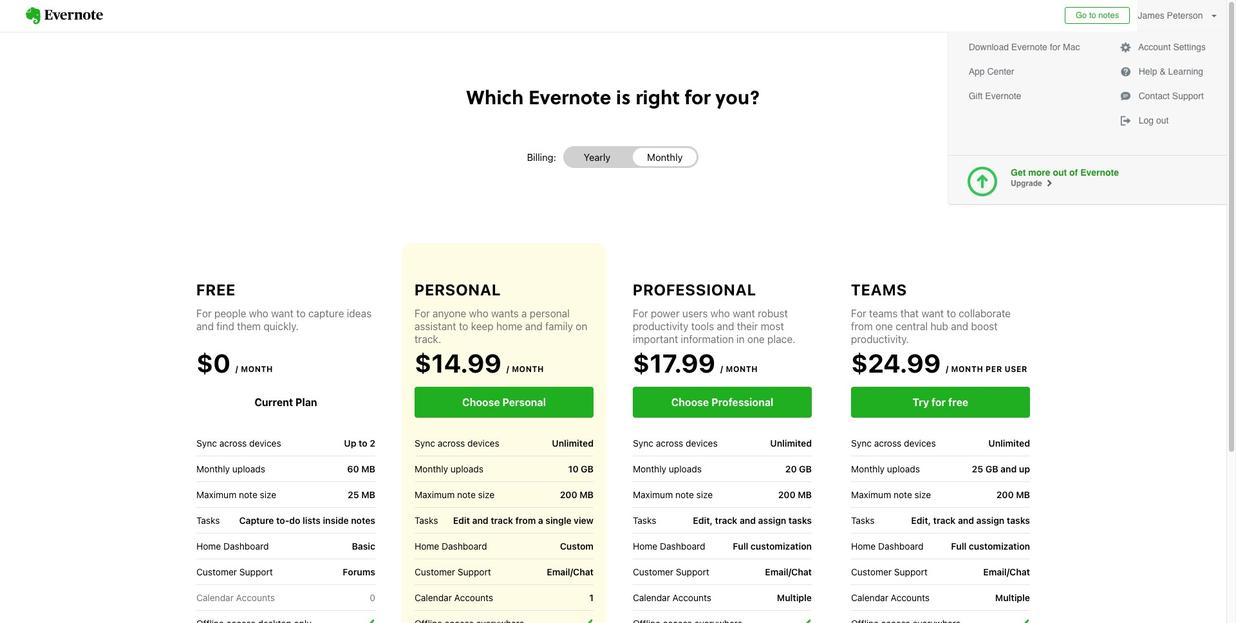 Task type: locate. For each thing, give the bounding box(es) containing it.
want inside for teams that want to collaborate from one central hub and boost productivity.
[[922, 308, 944, 319]]

1 vertical spatial a
[[538, 515, 544, 526]]

month inside $17.99 / month
[[726, 365, 758, 374]]

go
[[1076, 10, 1087, 20]]

dashboard for 20 gb
[[660, 541, 706, 552]]

maximum note size for 25
[[852, 489, 931, 500]]

1 devices from the left
[[249, 438, 281, 449]]

contact support
[[1137, 91, 1204, 101]]

10 gb
[[569, 464, 594, 475]]

0 vertical spatial one
[[876, 321, 893, 332]]

2 sync across devices from the left
[[415, 438, 500, 449]]

2 horizontal spatial 200
[[997, 490, 1014, 500]]

edit
[[453, 515, 470, 526]]

month up personal
[[512, 365, 544, 374]]

more
[[1029, 167, 1051, 178]]

want up quickly.
[[271, 308, 294, 319]]

1 horizontal spatial notes
[[1099, 10, 1120, 20]]

0 vertical spatial from
[[852, 321, 873, 332]]

a left single
[[538, 515, 544, 526]]

25 left up
[[972, 464, 984, 475]]

1 horizontal spatial a
[[538, 515, 544, 526]]

most
[[761, 321, 784, 332]]

2 customer support from the left
[[415, 566, 491, 577]]

for inside for anyone who wants a personal assistant to keep home and family on track.
[[415, 308, 430, 319]]

3 email/chat from the left
[[984, 567, 1031, 578]]

3 devices from the left
[[686, 438, 718, 449]]

support for 25 gb and up
[[895, 566, 928, 577]]

email/chat for 25 gb and up
[[984, 567, 1031, 578]]

mb for 25 gb and up
[[1017, 490, 1031, 500]]

out left of
[[1053, 167, 1067, 178]]

2 sync from the left
[[415, 438, 435, 449]]

200 mb down 10
[[560, 490, 594, 500]]

uploads for 25 gb and up
[[887, 463, 920, 474]]

0 horizontal spatial full
[[733, 541, 749, 552]]

2 for from the left
[[415, 308, 430, 319]]

0 horizontal spatial 25
[[348, 490, 359, 500]]

1 month from the left
[[241, 365, 273, 374]]

2 200 mb from the left
[[779, 490, 812, 500]]

1 monthly uploads from the left
[[196, 463, 265, 474]]

0 horizontal spatial edit,
[[693, 515, 713, 526]]

for up productivity
[[633, 308, 648, 319]]

across for 25
[[875, 438, 902, 449]]

2 choose from the left
[[672, 397, 709, 408]]

customer
[[196, 566, 237, 577], [415, 566, 455, 577], [633, 566, 674, 577], [852, 566, 892, 577]]

3 for from the left
[[633, 308, 648, 319]]

for for teams
[[852, 308, 867, 319]]

unlimited
[[552, 438, 594, 449], [771, 438, 812, 449], [989, 438, 1031, 449]]

tasks for 20
[[633, 515, 657, 526]]

1 calendar from the left
[[196, 592, 234, 603]]

calendar for 20
[[633, 592, 670, 603]]

get more out of evernote
[[1011, 167, 1120, 178]]

devices down current
[[249, 438, 281, 449]]

month for $0
[[241, 365, 273, 374]]

month inside $14.99 / month
[[512, 365, 544, 374]]

2 edit, from the left
[[912, 515, 931, 526]]

maximum note size for 60
[[196, 489, 276, 500]]

2 full from the left
[[952, 541, 967, 552]]

3 across from the left
[[656, 438, 684, 449]]

important
[[633, 334, 678, 345]]

maximum note size for 10
[[415, 489, 495, 500]]

3 unlimited from the left
[[989, 438, 1031, 449]]

want up hub
[[922, 308, 944, 319]]

accounts for 25 gb and up
[[891, 592, 930, 603]]

2 customer from the left
[[415, 566, 455, 577]]

notes right go
[[1099, 10, 1120, 20]]

1 assign from the left
[[759, 515, 787, 526]]

1 sync across devices from the left
[[196, 438, 281, 449]]

for inside for teams that want to collaborate from one central hub and boost productivity.
[[852, 308, 867, 319]]

3 track from the left
[[934, 515, 956, 526]]

20 gb
[[786, 464, 812, 475]]

calendar accounts for 20 gb
[[633, 592, 712, 603]]

choose down $14.99 / month
[[462, 397, 500, 408]]

/ for $24.99
[[946, 365, 949, 374]]

1 want from the left
[[271, 308, 294, 319]]

monthly for 25 gb and up
[[852, 463, 885, 474]]

of
[[1070, 167, 1078, 178]]

1 200 mb from the left
[[560, 490, 594, 500]]

0 horizontal spatial customization
[[751, 541, 812, 552]]

download evernote for mac
[[969, 42, 1080, 52]]

email/chat
[[547, 567, 594, 578], [765, 567, 812, 578], [984, 567, 1031, 578]]

month inside $0 / month
[[241, 365, 273, 374]]

3 home from the left
[[633, 541, 658, 552]]

4 calendar from the left
[[852, 592, 889, 603]]

notes
[[1099, 10, 1120, 20], [351, 515, 376, 526]]

1 calendar accounts from the left
[[196, 592, 275, 603]]

monthly
[[647, 151, 683, 163], [196, 463, 230, 474], [415, 463, 448, 474], [633, 463, 667, 474], [852, 463, 885, 474]]

0 horizontal spatial one
[[748, 334, 765, 345]]

month up current
[[241, 365, 273, 374]]

devices down choose professional
[[686, 438, 718, 449]]

2 gb from the left
[[799, 464, 812, 475]]

users
[[683, 308, 708, 319]]

uploads
[[232, 463, 265, 474], [451, 463, 484, 474], [669, 463, 702, 474], [887, 463, 920, 474]]

for
[[196, 308, 212, 319], [415, 308, 430, 319], [633, 308, 648, 319], [852, 308, 867, 319]]

and inside for people who want to capture ideas and find them quickly.
[[196, 321, 214, 332]]

dashboard
[[224, 541, 269, 552], [442, 541, 487, 552], [660, 541, 706, 552], [879, 541, 924, 552]]

devices for 60 mb
[[249, 438, 281, 449]]

tasks
[[789, 515, 812, 526], [1007, 515, 1031, 526]]

monthly uploads
[[196, 463, 265, 474], [415, 463, 484, 474], [633, 463, 702, 474], [852, 463, 920, 474]]

4 dashboard from the left
[[879, 541, 924, 552]]

1 horizontal spatial assign
[[977, 515, 1005, 526]]

/ up try for free button
[[946, 365, 949, 374]]

1 dashboard from the left
[[224, 541, 269, 552]]

3 customer from the left
[[633, 566, 674, 577]]

200 mb down 20 gb
[[779, 490, 812, 500]]

edit,
[[693, 515, 713, 526], [912, 515, 931, 526]]

3 gb from the left
[[986, 464, 999, 475]]

home dashboard for 25 gb and up
[[852, 541, 924, 552]]

want
[[271, 308, 294, 319], [733, 308, 756, 319], [922, 308, 944, 319]]

month left per
[[952, 365, 984, 374]]

tasks for 25 gb and up
[[1007, 515, 1031, 526]]

2 calendar from the left
[[415, 592, 452, 603]]

1 accounts from the left
[[236, 592, 275, 603]]

1 200 from the left
[[560, 490, 578, 500]]

2 tasks from the left
[[1007, 515, 1031, 526]]

2 uploads from the left
[[451, 463, 484, 474]]

/ up choose professional
[[721, 365, 724, 374]]

0 horizontal spatial out
[[1053, 167, 1067, 178]]

1 horizontal spatial gb
[[799, 464, 812, 475]]

4 tasks from the left
[[852, 515, 875, 526]]

1 horizontal spatial for
[[932, 397, 946, 408]]

1 who from the left
[[249, 308, 269, 319]]

3 note from the left
[[676, 489, 694, 500]]

choose personal button
[[415, 387, 594, 418]]

4 across from the left
[[875, 438, 902, 449]]

0 horizontal spatial edit, track and assign tasks
[[693, 515, 812, 526]]

2 dashboard from the left
[[442, 541, 487, 552]]

0 horizontal spatial tasks
[[789, 515, 812, 526]]

james peterson
[[1138, 10, 1204, 21]]

dashboard for 10 gb
[[442, 541, 487, 552]]

gift
[[969, 91, 983, 101]]

200
[[560, 490, 578, 500], [779, 490, 796, 500], [997, 490, 1014, 500]]

0 horizontal spatial 200
[[560, 490, 578, 500]]

1 horizontal spatial tasks
[[1007, 515, 1031, 526]]

evernote down center
[[986, 91, 1022, 101]]

/ inside $17.99 / month
[[721, 365, 724, 374]]

2 track from the left
[[715, 515, 738, 526]]

0 vertical spatial for
[[1050, 42, 1061, 52]]

to up hub
[[947, 308, 956, 319]]

maximum
[[196, 489, 237, 500], [415, 489, 455, 500], [633, 489, 673, 500], [852, 489, 892, 500]]

1 maximum from the left
[[196, 489, 237, 500]]

3 size from the left
[[697, 489, 713, 500]]

multiple
[[777, 593, 812, 604], [996, 593, 1031, 604]]

evernote right of
[[1081, 167, 1120, 178]]

devices down "choose personal" button
[[468, 438, 500, 449]]

free
[[949, 397, 969, 408]]

1 edit, track and assign tasks from the left
[[693, 515, 812, 526]]

accounts
[[236, 592, 275, 603], [455, 592, 493, 603], [673, 592, 712, 603], [891, 592, 930, 603]]

log
[[1139, 115, 1154, 126]]

0 horizontal spatial choose
[[462, 397, 500, 408]]

1 horizontal spatial 25
[[972, 464, 984, 475]]

support for 10 gb
[[458, 566, 491, 577]]

calendar accounts for 60 mb
[[196, 592, 275, 603]]

/ right $0
[[236, 365, 239, 374]]

for left mac
[[1050, 42, 1061, 52]]

log out link
[[1115, 111, 1212, 129]]

2 full customization from the left
[[952, 541, 1031, 552]]

3 200 from the left
[[997, 490, 1014, 500]]

from up productivity.
[[852, 321, 873, 332]]

edit, track and assign tasks
[[693, 515, 812, 526], [912, 515, 1031, 526]]

help & learning link
[[1115, 62, 1212, 81]]

4 accounts from the left
[[891, 592, 930, 603]]

capture to-do lists inside notes
[[239, 515, 376, 526]]

$0
[[196, 348, 230, 378]]

on
[[576, 321, 588, 332]]

0 horizontal spatial who
[[249, 308, 269, 319]]

assign down 20
[[759, 515, 787, 526]]

unlimited up 10
[[552, 438, 594, 449]]

2 note from the left
[[457, 489, 476, 500]]

0 horizontal spatial a
[[522, 308, 527, 319]]

note for 10 gb
[[457, 489, 476, 500]]

4 home from the left
[[852, 541, 876, 552]]

for right try
[[932, 397, 946, 408]]

1 edit, from the left
[[693, 515, 713, 526]]

gift evernote link
[[964, 87, 1086, 105]]

1 horizontal spatial full
[[952, 541, 967, 552]]

/ inside $14.99 / month
[[507, 365, 510, 374]]

1 size from the left
[[260, 489, 276, 500]]

learning
[[1169, 66, 1204, 77]]

out right log
[[1157, 115, 1169, 126]]

3 maximum note size from the left
[[633, 489, 713, 500]]

4 devices from the left
[[904, 438, 936, 449]]

2 monthly uploads from the left
[[415, 463, 484, 474]]

1 unlimited from the left
[[552, 438, 594, 449]]

0 horizontal spatial unlimited
[[552, 438, 594, 449]]

1 tasks from the left
[[196, 515, 220, 526]]

1 sync from the left
[[196, 438, 217, 449]]

200 mb for 10 gb
[[560, 490, 594, 500]]

note
[[239, 489, 258, 500], [457, 489, 476, 500], [676, 489, 694, 500], [894, 489, 913, 500]]

devices for 20 gb
[[686, 438, 718, 449]]

a for tasks
[[538, 515, 544, 526]]

sync across devices for 20
[[633, 438, 718, 449]]

for left teams on the right
[[852, 308, 867, 319]]

sync across devices down choose professional
[[633, 438, 718, 449]]

/ up choose personal
[[507, 365, 510, 374]]

month
[[241, 365, 273, 374], [512, 365, 544, 374], [726, 365, 758, 374], [952, 365, 984, 374]]

1 horizontal spatial unlimited
[[771, 438, 812, 449]]

notes up basic
[[351, 515, 376, 526]]

1 vertical spatial out
[[1053, 167, 1067, 178]]

monthly for 60 mb
[[196, 463, 230, 474]]

right
[[636, 83, 680, 110]]

unlimited up 20
[[771, 438, 812, 449]]

maximum note size for 20
[[633, 489, 713, 500]]

who inside for people who want to capture ideas and find them quickly.
[[249, 308, 269, 319]]

0 horizontal spatial 200 mb
[[560, 490, 594, 500]]

1 maximum note size from the left
[[196, 489, 276, 500]]

1 full from the left
[[733, 541, 749, 552]]

1 track from the left
[[491, 515, 513, 526]]

choose down $17.99 / month
[[672, 397, 709, 408]]

unlimited up 25 gb and up
[[989, 438, 1031, 449]]

want inside for power users who want robust productivity tools and their most important information in one place.
[[733, 308, 756, 319]]

month inside $24.99 / month per user
[[952, 365, 984, 374]]

4 calendar accounts from the left
[[852, 592, 930, 603]]

4 note from the left
[[894, 489, 913, 500]]

notes inside "link"
[[1099, 10, 1120, 20]]

user
[[1005, 365, 1028, 374]]

for for personal
[[415, 308, 430, 319]]

track for 25
[[934, 515, 956, 526]]

assign down 25 gb and up
[[977, 515, 1005, 526]]

1 home from the left
[[196, 541, 221, 552]]

200 for 10
[[560, 490, 578, 500]]

2 horizontal spatial 200 mb
[[997, 490, 1031, 500]]

sync across devices down "choose personal" button
[[415, 438, 500, 449]]

gb right 10
[[581, 464, 594, 475]]

for up assistant
[[415, 308, 430, 319]]

sync for 20 gb
[[633, 438, 654, 449]]

central
[[896, 321, 928, 332]]

2 edit, track and assign tasks from the left
[[912, 515, 1031, 526]]

1 horizontal spatial customization
[[969, 541, 1031, 552]]

to inside for anyone who wants a personal assistant to keep home and family on track.
[[459, 321, 468, 332]]

monthly for 10 gb
[[415, 463, 448, 474]]

/
[[236, 365, 239, 374], [507, 365, 510, 374], [721, 365, 724, 374], [946, 365, 949, 374]]

people
[[214, 308, 246, 319]]

choose inside button
[[672, 397, 709, 408]]

1 horizontal spatial full customization
[[952, 541, 1031, 552]]

3 month from the left
[[726, 365, 758, 374]]

1 full customization from the left
[[733, 541, 812, 552]]

1 vertical spatial one
[[748, 334, 765, 345]]

4 uploads from the left
[[887, 463, 920, 474]]

1 horizontal spatial edit,
[[912, 515, 931, 526]]

200 mb down up
[[997, 490, 1031, 500]]

2 home dashboard from the left
[[415, 541, 487, 552]]

0 horizontal spatial track
[[491, 515, 513, 526]]

one right in
[[748, 334, 765, 345]]

/ inside $0 / month
[[236, 365, 239, 374]]

mb up the view in the bottom of the page
[[580, 490, 594, 500]]

want for free
[[271, 308, 294, 319]]

devices down try
[[904, 438, 936, 449]]

evernote
[[1012, 42, 1048, 52], [529, 83, 611, 110], [986, 91, 1022, 101], [1081, 167, 1120, 178]]

a for personal
[[522, 308, 527, 319]]

25 for 25 gb and up
[[972, 464, 984, 475]]

for left people
[[196, 308, 212, 319]]

home dashboard for 10 gb
[[415, 541, 487, 552]]

1 horizontal spatial email/chat
[[765, 567, 812, 578]]

want for teams
[[922, 308, 944, 319]]

support inside the contact support link
[[1173, 91, 1204, 101]]

edit, for 25 gb and up
[[912, 515, 931, 526]]

4 customer from the left
[[852, 566, 892, 577]]

power
[[651, 308, 680, 319]]

calendar
[[196, 592, 234, 603], [415, 592, 452, 603], [633, 592, 670, 603], [852, 592, 889, 603]]

1 horizontal spatial who
[[469, 308, 489, 319]]

for inside for power users who want robust productivity tools and their most important information in one place.
[[633, 308, 648, 319]]

4 monthly uploads from the left
[[852, 463, 920, 474]]

0 horizontal spatial for
[[685, 83, 711, 110]]

4 month from the left
[[952, 365, 984, 374]]

2 maximum from the left
[[415, 489, 455, 500]]

1 vertical spatial from
[[516, 515, 536, 526]]

assign for 25
[[977, 515, 1005, 526]]

0 horizontal spatial multiple
[[777, 593, 812, 604]]

200 down 25 gb and up
[[997, 490, 1014, 500]]

uploads for 10 gb
[[451, 463, 484, 474]]

across for 10
[[438, 438, 465, 449]]

sync across devices down try
[[852, 438, 936, 449]]

2 horizontal spatial email/chat
[[984, 567, 1031, 578]]

for inside for people who want to capture ideas and find them quickly.
[[196, 308, 212, 319]]

1 horizontal spatial one
[[876, 321, 893, 332]]

2 home from the left
[[415, 541, 439, 552]]

tasks down up
[[1007, 515, 1031, 526]]

gb for 20
[[799, 464, 812, 475]]

1 customer from the left
[[196, 566, 237, 577]]

email/chat for 20 gb
[[765, 567, 812, 578]]

0 horizontal spatial full customization
[[733, 541, 812, 552]]

devices
[[249, 438, 281, 449], [468, 438, 500, 449], [686, 438, 718, 449], [904, 438, 936, 449]]

accounts for 10 gb
[[455, 592, 493, 603]]

3 who from the left
[[711, 308, 730, 319]]

1 across from the left
[[219, 438, 247, 449]]

to up quickly.
[[296, 308, 306, 319]]

who up tools
[[711, 308, 730, 319]]

devices for 25 gb and up
[[904, 438, 936, 449]]

app center
[[969, 66, 1015, 77]]

25 gb and up
[[972, 464, 1031, 475]]

2 / from the left
[[507, 365, 510, 374]]

personal
[[530, 308, 570, 319]]

200 mb for 20 gb
[[779, 490, 812, 500]]

/ for $0
[[236, 365, 239, 374]]

2 customization from the left
[[969, 541, 1031, 552]]

choose personal
[[462, 397, 546, 408]]

size for 60 mb
[[260, 489, 276, 500]]

contact
[[1139, 91, 1170, 101]]

1 horizontal spatial 200 mb
[[779, 490, 812, 500]]

$17.99
[[633, 348, 716, 378]]

one inside for power users who want robust productivity tools and their most important information in one place.
[[748, 334, 765, 345]]

who up keep
[[469, 308, 489, 319]]

/ inside $24.99 / month per user
[[946, 365, 949, 374]]

who up them
[[249, 308, 269, 319]]

10
[[569, 464, 579, 475]]

0 horizontal spatial notes
[[351, 515, 376, 526]]

1 horizontal spatial track
[[715, 515, 738, 526]]

one down teams on the right
[[876, 321, 893, 332]]

a right "wants"
[[522, 308, 527, 319]]

productivity
[[633, 321, 689, 332]]

0 horizontal spatial email/chat
[[547, 567, 594, 578]]

0 horizontal spatial from
[[516, 515, 536, 526]]

4 sync from the left
[[852, 438, 872, 449]]

2 who from the left
[[469, 308, 489, 319]]

2 horizontal spatial gb
[[986, 464, 999, 475]]

yearly
[[584, 151, 611, 163]]

forums
[[343, 567, 376, 578]]

1 horizontal spatial 200
[[779, 490, 796, 500]]

0 horizontal spatial gb
[[581, 464, 594, 475]]

200 down 20
[[779, 490, 796, 500]]

home for 10
[[415, 541, 439, 552]]

4 customer support from the left
[[852, 566, 928, 577]]

0 vertical spatial notes
[[1099, 10, 1120, 20]]

mb for 20 gb
[[798, 490, 812, 500]]

3 maximum from the left
[[633, 489, 673, 500]]

1 horizontal spatial multiple
[[996, 593, 1031, 604]]

3 monthly uploads from the left
[[633, 463, 702, 474]]

2 horizontal spatial track
[[934, 515, 956, 526]]

2 tasks from the left
[[415, 515, 438, 526]]

1 horizontal spatial want
[[733, 308, 756, 319]]

evernote left the is
[[529, 83, 611, 110]]

2 across from the left
[[438, 438, 465, 449]]

full for 20
[[733, 541, 749, 552]]

for right right
[[685, 83, 711, 110]]

evernote up app center link
[[1012, 42, 1048, 52]]

1 multiple from the left
[[777, 593, 812, 604]]

try
[[913, 397, 930, 408]]

0 vertical spatial out
[[1157, 115, 1169, 126]]

25 down 60 on the left of the page
[[348, 490, 359, 500]]

3 want from the left
[[922, 308, 944, 319]]

customer support for 60 mb
[[196, 566, 273, 577]]

3 calendar from the left
[[633, 592, 670, 603]]

month down in
[[726, 365, 758, 374]]

0 vertical spatial a
[[522, 308, 527, 319]]

multiple for 20 gb
[[777, 593, 812, 604]]

mb down 60 mb
[[361, 490, 376, 500]]

0 horizontal spatial assign
[[759, 515, 787, 526]]

across
[[219, 438, 247, 449], [438, 438, 465, 449], [656, 438, 684, 449], [875, 438, 902, 449]]

full for 25
[[952, 541, 967, 552]]

2
[[370, 438, 376, 449]]

want up their
[[733, 308, 756, 319]]

out
[[1157, 115, 1169, 126], [1053, 167, 1067, 178]]

4 maximum from the left
[[852, 489, 892, 500]]

who inside for anyone who wants a personal assistant to keep home and family on track.
[[469, 308, 489, 319]]

across for 60
[[219, 438, 247, 449]]

1 vertical spatial 25
[[348, 490, 359, 500]]

center
[[988, 66, 1015, 77]]

0 horizontal spatial want
[[271, 308, 294, 319]]

2 horizontal spatial want
[[922, 308, 944, 319]]

to right go
[[1090, 10, 1097, 20]]

want inside for people who want to capture ideas and find them quickly.
[[271, 308, 294, 319]]

who for personal
[[469, 308, 489, 319]]

lists
[[303, 515, 321, 526]]

4 for from the left
[[852, 308, 867, 319]]

is
[[616, 83, 631, 110]]

tasks down 20 gb
[[789, 515, 812, 526]]

customer support for 10 gb
[[415, 566, 491, 577]]

a inside for anyone who wants a personal assistant to keep home and family on track.
[[522, 308, 527, 319]]

evernote image
[[13, 7, 116, 24]]

sync across devices down current
[[196, 438, 281, 449]]

3 uploads from the left
[[669, 463, 702, 474]]

1 uploads from the left
[[232, 463, 265, 474]]

200 down 10
[[560, 490, 578, 500]]

25 for 25 mb
[[348, 490, 359, 500]]

0 vertical spatial 25
[[972, 464, 984, 475]]

1 horizontal spatial choose
[[672, 397, 709, 408]]

and
[[196, 321, 214, 332], [525, 321, 543, 332], [717, 321, 735, 332], [951, 321, 969, 332], [1001, 464, 1017, 475], [472, 515, 489, 526], [740, 515, 756, 526], [958, 515, 975, 526]]

mb down 20 gb
[[798, 490, 812, 500]]

and inside for anyone who wants a personal assistant to keep home and family on track.
[[525, 321, 543, 332]]

1 / from the left
[[236, 365, 239, 374]]

from left single
[[516, 515, 536, 526]]

gb left up
[[986, 464, 999, 475]]

2 vertical spatial for
[[932, 397, 946, 408]]

2 email/chat from the left
[[765, 567, 812, 578]]

mb down up
[[1017, 490, 1031, 500]]

full customization for 25
[[952, 541, 1031, 552]]

3 sync across devices from the left
[[633, 438, 718, 449]]

1 horizontal spatial from
[[852, 321, 873, 332]]

2 multiple from the left
[[996, 593, 1031, 604]]

gb right 20
[[799, 464, 812, 475]]

2 maximum note size from the left
[[415, 489, 495, 500]]

1 horizontal spatial edit, track and assign tasks
[[912, 515, 1031, 526]]

customer for 60 mb
[[196, 566, 237, 577]]

to left keep
[[459, 321, 468, 332]]

3 dashboard from the left
[[660, 541, 706, 552]]

choose inside button
[[462, 397, 500, 408]]

2 horizontal spatial who
[[711, 308, 730, 319]]

3 200 mb from the left
[[997, 490, 1031, 500]]

2 horizontal spatial unlimited
[[989, 438, 1031, 449]]

customization for 20
[[751, 541, 812, 552]]



Task type: vqa. For each thing, say whether or not it's contained in the screenshot.


Task type: describe. For each thing, give the bounding box(es) containing it.
family
[[546, 321, 573, 332]]

sync for 60 mb
[[196, 438, 217, 449]]

tasks for 20 gb
[[789, 515, 812, 526]]

app
[[969, 66, 985, 77]]

email/chat for 10 gb
[[547, 567, 594, 578]]

and inside for power users who want robust productivity tools and their most important information in one place.
[[717, 321, 735, 332]]

edit, track and assign tasks for 25
[[912, 515, 1031, 526]]

evernote for gift
[[986, 91, 1022, 101]]

to inside "link"
[[1090, 10, 1097, 20]]

up to 2
[[344, 438, 376, 449]]

single
[[546, 515, 572, 526]]

evernote link
[[13, 0, 116, 32]]

tasks for 10
[[415, 515, 438, 526]]

dashboard for 25 gb and up
[[879, 541, 924, 552]]

who inside for power users who want robust productivity tools and their most important information in one place.
[[711, 308, 730, 319]]

from inside for teams that want to collaborate from one central hub and boost productivity.
[[852, 321, 873, 332]]

tasks for 25
[[852, 515, 875, 526]]

account settings link
[[1115, 38, 1212, 56]]

their
[[737, 321, 758, 332]]

to left 2
[[359, 438, 368, 449]]

capture
[[308, 308, 344, 319]]

home for 25
[[852, 541, 876, 552]]

for for professional
[[633, 308, 648, 319]]

devices for 10 gb
[[468, 438, 500, 449]]

for people who want to capture ideas and find them quickly.
[[196, 308, 372, 332]]

basic
[[352, 541, 376, 552]]

200 for 20
[[779, 490, 796, 500]]

1 vertical spatial for
[[685, 83, 711, 110]]

free
[[196, 281, 236, 299]]

60 mb
[[347, 464, 376, 475]]

evernote for download
[[1012, 42, 1048, 52]]

unlimited for 10 gb
[[552, 438, 594, 449]]

home dashboard for 60 mb
[[196, 541, 269, 552]]

size for 10 gb
[[478, 489, 495, 500]]

choose for choose personal
[[462, 397, 500, 408]]

contact support link
[[1115, 87, 1212, 105]]

help
[[1139, 66, 1158, 77]]

home dashboard for 20 gb
[[633, 541, 706, 552]]

customer support for 20 gb
[[633, 566, 710, 577]]

calendar accounts for 10 gb
[[415, 592, 493, 603]]

find
[[217, 321, 234, 332]]

help & learning
[[1137, 66, 1204, 77]]

quickly.
[[264, 321, 299, 332]]

customer for 20 gb
[[633, 566, 674, 577]]

maximum for 10 gb
[[415, 489, 455, 500]]

monthly uploads for 25 gb and up
[[852, 463, 920, 474]]

track for 20
[[715, 515, 738, 526]]

get
[[1011, 167, 1026, 178]]

for power users who want robust productivity tools and their most important information in one place.
[[633, 308, 796, 345]]

note for 60 mb
[[239, 489, 258, 500]]

teams
[[870, 308, 898, 319]]

mb for 10 gb
[[580, 490, 594, 500]]

accounts for 60 mb
[[236, 592, 275, 603]]

1 horizontal spatial out
[[1157, 115, 1169, 126]]

inside
[[323, 515, 349, 526]]

upgrade link
[[1011, 179, 1058, 188]]

maximum for 25 gb and up
[[852, 489, 892, 500]]

to inside for people who want to capture ideas and find them quickly.
[[296, 308, 306, 319]]

professional
[[712, 397, 774, 408]]

download
[[969, 42, 1009, 52]]

maximum for 20 gb
[[633, 489, 673, 500]]

support for 60 mb
[[239, 566, 273, 577]]

ideas
[[347, 308, 372, 319]]

1 vertical spatial notes
[[351, 515, 376, 526]]

uploads for 60 mb
[[232, 463, 265, 474]]

mb right 60 on the left of the page
[[361, 464, 376, 475]]

dashboard for 60 mb
[[224, 541, 269, 552]]

in
[[737, 334, 745, 345]]

productivity.
[[852, 334, 909, 345]]

do
[[289, 515, 300, 526]]

assign for 20
[[759, 515, 787, 526]]

account settings
[[1137, 42, 1206, 52]]

peterson
[[1168, 10, 1204, 21]]

calendar for 10
[[415, 592, 452, 603]]

home for 60
[[196, 541, 221, 552]]

capture
[[239, 515, 274, 526]]

current plan button
[[196, 387, 376, 418]]

choose for choose professional
[[672, 397, 709, 408]]

which evernote is right for you?
[[467, 83, 760, 110]]

edit, track and assign tasks for 20
[[693, 515, 812, 526]]

current plan
[[255, 397, 317, 408]]

maximum for 60 mb
[[196, 489, 237, 500]]

track.
[[415, 334, 441, 345]]

monthly for 20 gb
[[633, 463, 667, 474]]

view
[[574, 515, 594, 526]]

personal
[[415, 281, 501, 299]]

25 mb
[[348, 490, 376, 500]]

tools
[[692, 321, 714, 332]]

gb for 25
[[986, 464, 999, 475]]

to-
[[276, 515, 289, 526]]

/ for $17.99
[[721, 365, 724, 374]]

accounts for 20 gb
[[673, 592, 712, 603]]

for for free
[[196, 308, 212, 319]]

hub
[[931, 321, 949, 332]]

60
[[347, 464, 359, 475]]

place.
[[768, 334, 796, 345]]

try for free button
[[852, 387, 1031, 418]]

2 horizontal spatial for
[[1050, 42, 1061, 52]]

customer support for 25 gb and up
[[852, 566, 928, 577]]

personal
[[503, 397, 546, 408]]

james
[[1138, 10, 1165, 21]]

custom
[[560, 541, 594, 552]]

$17.99 / month
[[633, 348, 758, 378]]

which
[[467, 83, 524, 110]]

$0 / month
[[196, 348, 273, 378]]

app center link
[[964, 62, 1086, 81]]

home for 20
[[633, 541, 658, 552]]

200 mb for 25 gb and up
[[997, 490, 1031, 500]]

and inside for teams that want to collaborate from one central hub and boost productivity.
[[951, 321, 969, 332]]

edit, for 20 gb
[[693, 515, 713, 526]]

200 for 25
[[997, 490, 1014, 500]]

note for 25 gb and up
[[894, 489, 913, 500]]

gb for 10
[[581, 464, 594, 475]]

/ for $14.99
[[507, 365, 510, 374]]

settings
[[1174, 42, 1206, 52]]

1
[[589, 593, 594, 604]]

edit and track from a single view
[[453, 515, 594, 526]]

20
[[786, 464, 797, 475]]

up
[[1020, 464, 1031, 475]]

mac
[[1063, 42, 1080, 52]]

teams
[[852, 281, 908, 299]]

month for $17.99
[[726, 365, 758, 374]]

calendar accounts for 25 gb and up
[[852, 592, 930, 603]]

monthly uploads for 20 gb
[[633, 463, 702, 474]]

them
[[237, 321, 261, 332]]

support for 20 gb
[[676, 566, 710, 577]]

per
[[986, 365, 1003, 374]]

go to notes link
[[1065, 7, 1130, 24]]

choose professional
[[672, 397, 774, 408]]

billing:
[[527, 151, 556, 163]]

home
[[496, 321, 523, 332]]

sync for 25 gb and up
[[852, 438, 872, 449]]

keep
[[471, 321, 494, 332]]

customer for 10 gb
[[415, 566, 455, 577]]

to inside for teams that want to collaborate from one central hub and boost productivity.
[[947, 308, 956, 319]]

evernote for which
[[529, 83, 611, 110]]

sync across devices for 60
[[196, 438, 281, 449]]

mb for 60 mb
[[361, 490, 376, 500]]

full customization for 20
[[733, 541, 812, 552]]

sync for 10 gb
[[415, 438, 435, 449]]

for inside button
[[932, 397, 946, 408]]

$24.99 / month per user
[[852, 348, 1028, 378]]

customer for 25 gb and up
[[852, 566, 892, 577]]

size for 25 gb and up
[[915, 489, 931, 500]]

that
[[901, 308, 919, 319]]

assistant
[[415, 321, 456, 332]]

plan
[[296, 397, 317, 408]]

uploads for 20 gb
[[669, 463, 702, 474]]

robust
[[758, 308, 788, 319]]

james peterson link
[[1135, 0, 1227, 32]]

month for $24.99
[[952, 365, 984, 374]]

one inside for teams that want to collaborate from one central hub and boost productivity.
[[876, 321, 893, 332]]

multiple for 25 gb and up
[[996, 593, 1031, 604]]

collaborate
[[959, 308, 1011, 319]]

wants
[[491, 308, 519, 319]]

log out
[[1137, 115, 1169, 126]]

professional
[[633, 281, 757, 299]]

who for free
[[249, 308, 269, 319]]

sync across devices for 10
[[415, 438, 500, 449]]

unlimited for 25 gb and up
[[989, 438, 1031, 449]]

up
[[344, 438, 357, 449]]

monthly uploads for 10 gb
[[415, 463, 484, 474]]



